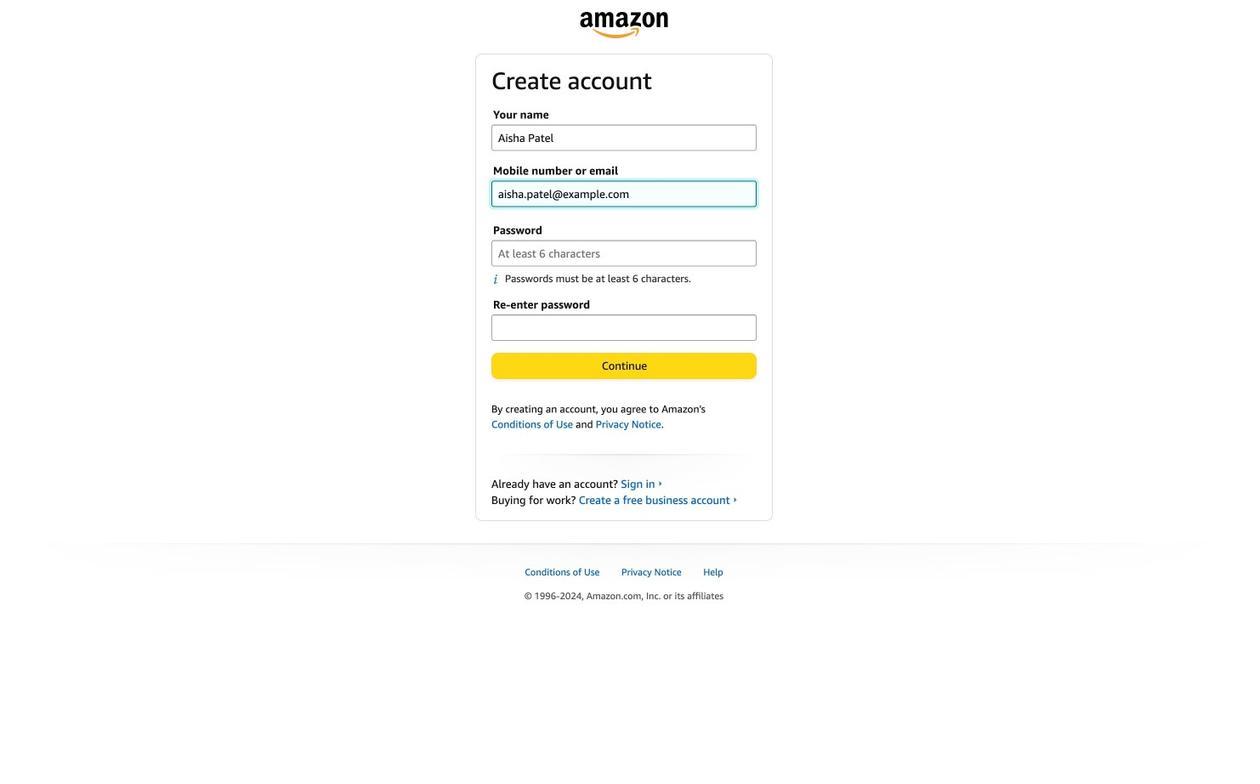 Task type: locate. For each thing, give the bounding box(es) containing it.
First and last name text field
[[492, 125, 757, 151]]

None email field
[[492, 181, 757, 207]]

None password field
[[492, 314, 757, 341]]

None submit
[[492, 354, 756, 378]]



Task type: vqa. For each thing, say whether or not it's contained in the screenshot.
orders for 3
no



Task type: describe. For each thing, give the bounding box(es) containing it.
alert image
[[493, 274, 505, 285]]

amazon image
[[580, 12, 668, 38]]

At least 6 characters password field
[[492, 240, 757, 267]]



